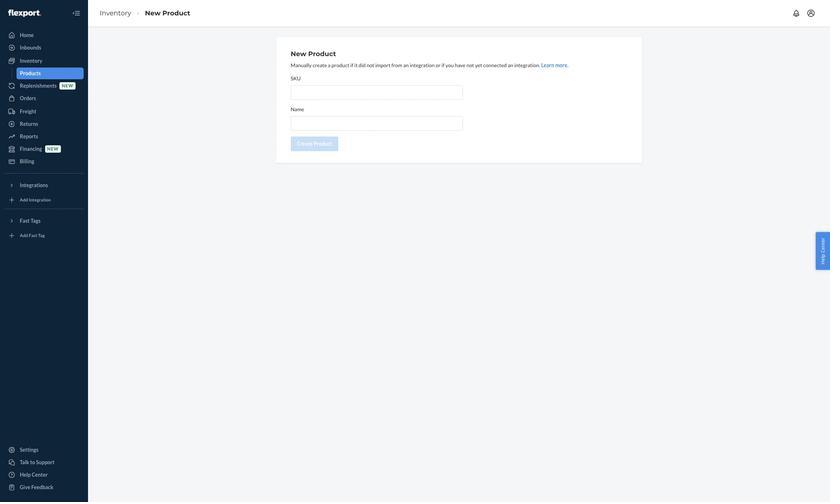 Task type: locate. For each thing, give the bounding box(es) containing it.
an
[[404, 62, 409, 68], [508, 62, 514, 68]]

center
[[821, 238, 827, 253], [32, 472, 48, 478]]

product
[[163, 9, 190, 17], [309, 50, 336, 58], [314, 141, 333, 147]]

1 horizontal spatial inventory
[[100, 9, 131, 17]]

1 vertical spatial new product
[[291, 50, 336, 58]]

0 vertical spatial help center
[[821, 238, 827, 265]]

product
[[332, 62, 350, 68]]

0 vertical spatial inventory link
[[100, 9, 131, 17]]

new
[[145, 9, 161, 17], [291, 50, 307, 58]]

new product link
[[145, 9, 190, 17]]

billing
[[20, 158, 34, 165]]

manually create a product if it did not import from an integration or if you have not yet connected an integration. learn more .
[[291, 62, 569, 68]]

0 vertical spatial add
[[20, 197, 28, 203]]

1 horizontal spatial not
[[467, 62, 475, 68]]

new
[[62, 83, 73, 89], [47, 146, 59, 152]]

create product button
[[291, 137, 339, 151]]

add inside 'add fast tag' link
[[20, 233, 28, 238]]

0 vertical spatial help
[[821, 254, 827, 265]]

1 vertical spatial center
[[32, 472, 48, 478]]

0 vertical spatial new product
[[145, 9, 190, 17]]

home link
[[4, 29, 84, 41]]

connected
[[484, 62, 507, 68]]

orders
[[20, 95, 36, 101]]

0 horizontal spatial help
[[20, 472, 31, 478]]

help center button
[[817, 232, 831, 270]]

an right connected
[[508, 62, 514, 68]]

returns link
[[4, 118, 84, 130]]

fast tags button
[[4, 215, 84, 227]]

talk to support
[[20, 459, 55, 466]]

help center inside 'button'
[[821, 238, 827, 265]]

did
[[359, 62, 366, 68]]

1 vertical spatial help center
[[20, 472, 48, 478]]

1 not from the left
[[367, 62, 375, 68]]

1 horizontal spatial center
[[821, 238, 827, 253]]

new inside breadcrumbs navigation
[[145, 9, 161, 17]]

0 vertical spatial new
[[62, 83, 73, 89]]

0 horizontal spatial if
[[351, 62, 354, 68]]

help inside 'link'
[[20, 472, 31, 478]]

add for add fast tag
[[20, 233, 28, 238]]

1 vertical spatial help
[[20, 472, 31, 478]]

fast left the tag
[[29, 233, 37, 238]]

0 horizontal spatial not
[[367, 62, 375, 68]]

new product
[[145, 9, 190, 17], [291, 50, 336, 58]]

1 vertical spatial add
[[20, 233, 28, 238]]

add integration
[[20, 197, 51, 203]]

inventory
[[100, 9, 131, 17], [20, 58, 42, 64]]

new down reports link
[[47, 146, 59, 152]]

freight
[[20, 108, 36, 115]]

new for replenishments
[[62, 83, 73, 89]]

1 horizontal spatial help
[[821, 254, 827, 265]]

add inside add integration link
[[20, 197, 28, 203]]

have
[[455, 62, 466, 68]]

if
[[351, 62, 354, 68], [442, 62, 445, 68]]

help
[[821, 254, 827, 265], [20, 472, 31, 478]]

1 an from the left
[[404, 62, 409, 68]]

learn
[[542, 62, 555, 68]]

0 horizontal spatial help center
[[20, 472, 48, 478]]

from
[[392, 62, 403, 68]]

add
[[20, 197, 28, 203], [20, 233, 28, 238]]

give
[[20, 484, 30, 491]]

settings
[[20, 447, 39, 453]]

2 an from the left
[[508, 62, 514, 68]]

0 horizontal spatial inventory
[[20, 58, 42, 64]]

1 vertical spatial new
[[291, 50, 307, 58]]

create
[[313, 62, 327, 68]]

manually
[[291, 62, 312, 68]]

help center
[[821, 238, 827, 265], [20, 472, 48, 478]]

0 horizontal spatial new
[[145, 9, 161, 17]]

None text field
[[291, 116, 463, 131]]

1 add from the top
[[20, 197, 28, 203]]

2 not from the left
[[467, 62, 475, 68]]

2 add from the top
[[20, 233, 28, 238]]

1 vertical spatial new
[[47, 146, 59, 152]]

0 vertical spatial center
[[821, 238, 827, 253]]

financing
[[20, 146, 42, 152]]

add left the integration
[[20, 197, 28, 203]]

name
[[291, 106, 304, 112]]

add for add integration
[[20, 197, 28, 203]]

2 vertical spatial product
[[314, 141, 333, 147]]

integrations
[[20, 182, 48, 188]]

add fast tag link
[[4, 230, 84, 242]]

inventory link
[[100, 9, 131, 17], [4, 55, 84, 67]]

sku
[[291, 75, 301, 82]]

0 vertical spatial inventory
[[100, 9, 131, 17]]

1 horizontal spatial new
[[62, 83, 73, 89]]

help inside 'button'
[[821, 254, 827, 265]]

flexport logo image
[[8, 9, 41, 17]]

1 horizontal spatial if
[[442, 62, 445, 68]]

product inside breadcrumbs navigation
[[163, 9, 190, 17]]

more
[[556, 62, 568, 68]]

integration
[[29, 197, 51, 203]]

0 horizontal spatial new product
[[145, 9, 190, 17]]

fast left "tags"
[[20, 218, 30, 224]]

1 horizontal spatial help center
[[821, 238, 827, 265]]

0 horizontal spatial center
[[32, 472, 48, 478]]

new down products link
[[62, 83, 73, 89]]

1 horizontal spatial an
[[508, 62, 514, 68]]

0 vertical spatial new
[[145, 9, 161, 17]]

0 vertical spatial fast
[[20, 218, 30, 224]]

yet
[[476, 62, 483, 68]]

it
[[355, 62, 358, 68]]

products link
[[16, 68, 84, 79]]

not left yet
[[467, 62, 475, 68]]

add down fast tags
[[20, 233, 28, 238]]

not
[[367, 62, 375, 68], [467, 62, 475, 68]]

open notifications image
[[793, 9, 802, 18]]

reports
[[20, 133, 38, 140]]

breadcrumbs navigation
[[94, 2, 196, 24]]

1 horizontal spatial new product
[[291, 50, 336, 58]]

freight link
[[4, 106, 84, 118]]

not right the did
[[367, 62, 375, 68]]

home
[[20, 32, 34, 38]]

returns
[[20, 121, 38, 127]]

add fast tag
[[20, 233, 45, 238]]

0 horizontal spatial new
[[47, 146, 59, 152]]

an right from
[[404, 62, 409, 68]]

0 horizontal spatial an
[[404, 62, 409, 68]]

0 vertical spatial product
[[163, 9, 190, 17]]

fast
[[20, 218, 30, 224], [29, 233, 37, 238]]

tags
[[31, 218, 41, 224]]

if right or
[[442, 62, 445, 68]]

1 vertical spatial inventory link
[[4, 55, 84, 67]]

1 vertical spatial inventory
[[20, 58, 42, 64]]

integration.
[[515, 62, 541, 68]]

None text field
[[291, 85, 463, 100]]

if left it
[[351, 62, 354, 68]]

1 horizontal spatial inventory link
[[100, 9, 131, 17]]

new product inside breadcrumbs navigation
[[145, 9, 190, 17]]



Task type: vqa. For each thing, say whether or not it's contained in the screenshot.
the give feedback
yes



Task type: describe. For each thing, give the bounding box(es) containing it.
close navigation image
[[72, 9, 81, 18]]

reports link
[[4, 131, 84, 142]]

inbounds
[[20, 44, 41, 51]]

integrations button
[[4, 180, 84, 191]]

you
[[446, 62, 454, 68]]

help center inside 'link'
[[20, 472, 48, 478]]

.
[[568, 62, 569, 68]]

support
[[36, 459, 55, 466]]

1 horizontal spatial new
[[291, 50, 307, 58]]

1 if from the left
[[351, 62, 354, 68]]

center inside 'link'
[[32, 472, 48, 478]]

talk
[[20, 459, 29, 466]]

1 vertical spatial fast
[[29, 233, 37, 238]]

orders link
[[4, 93, 84, 104]]

1 vertical spatial product
[[309, 50, 336, 58]]

inbounds link
[[4, 42, 84, 54]]

billing link
[[4, 156, 84, 167]]

inventory link inside breadcrumbs navigation
[[100, 9, 131, 17]]

or
[[436, 62, 441, 68]]

create product
[[297, 141, 333, 147]]

feedback
[[31, 484, 53, 491]]

integration
[[410, 62, 435, 68]]

settings link
[[4, 444, 84, 456]]

fast inside 'dropdown button'
[[20, 218, 30, 224]]

tag
[[38, 233, 45, 238]]

learn more button
[[542, 62, 568, 69]]

replenishments
[[20, 83, 57, 89]]

help center link
[[4, 469, 84, 481]]

open account menu image
[[807, 9, 816, 18]]

talk to support button
[[4, 457, 84, 469]]

center inside 'button'
[[821, 238, 827, 253]]

import
[[376, 62, 391, 68]]

0 horizontal spatial inventory link
[[4, 55, 84, 67]]

give feedback
[[20, 484, 53, 491]]

2 if from the left
[[442, 62, 445, 68]]

add integration link
[[4, 194, 84, 206]]

fast tags
[[20, 218, 41, 224]]

new for financing
[[47, 146, 59, 152]]

create
[[297, 141, 313, 147]]

a
[[328, 62, 331, 68]]

to
[[30, 459, 35, 466]]

product inside button
[[314, 141, 333, 147]]

products
[[20, 70, 41, 76]]

inventory inside breadcrumbs navigation
[[100, 9, 131, 17]]

give feedback button
[[4, 482, 84, 494]]



